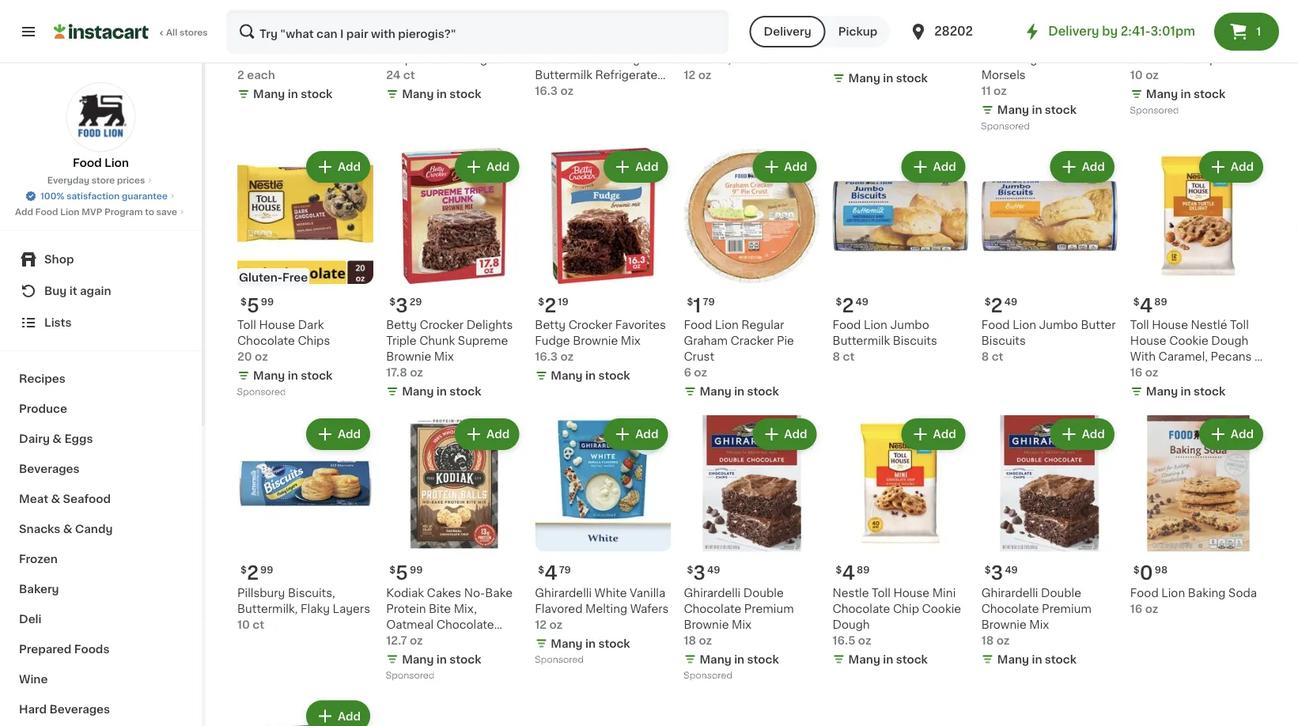 Task type: describe. For each thing, give the bounding box(es) containing it.
98
[[1155, 565, 1168, 575]]

29 for crocker
[[410, 298, 422, 307]]

lists link
[[9, 307, 192, 339]]

butter inside food lion jumbo butter biscuits 8 ct
[[1081, 320, 1116, 331]]

dough inside 4 toll house chocolate chip cookie dough 24 ct
[[457, 54, 494, 65]]

2 for food lion corn starch
[[842, 15, 854, 34]]

service type group
[[750, 16, 890, 47]]

chips for 5
[[298, 336, 330, 347]]

2 for food lion jumbo buttermilk biscuits
[[842, 296, 854, 315]]

19
[[558, 298, 569, 307]]

southern
[[535, 54, 586, 65]]

oatmeal
[[386, 619, 434, 630]]

toll inside toll house butterscotch artificially flavored morsels 11 oz
[[982, 38, 1000, 49]]

1 button
[[1214, 13, 1279, 51]]

protein
[[386, 603, 426, 615]]

79 for 4
[[559, 565, 571, 575]]

100% satisfaction guarantee button
[[25, 187, 177, 203]]

chocolate inside the nestle toll house mini chocolate chip cookie dough 16.5 oz
[[833, 603, 890, 615]]

delivery button
[[750, 16, 826, 47]]

eggs
[[64, 434, 93, 445]]

& for eggs
[[52, 434, 62, 445]]

store
[[92, 176, 115, 185]]

ct for pillsbury biscuits, buttermilk, flaky layers 10 ct
[[253, 619, 264, 630]]

2 ghirardelli from the left
[[982, 588, 1038, 599]]

biscuits for food lion jumbo buttermilk biscuits
[[893, 336, 937, 347]]

oz inside food lion regular graham cracker pie crust 6 oz
[[694, 368, 707, 379]]

house inside toll house butterscotch artificially flavored morsels 11 oz
[[1003, 38, 1039, 49]]

oz inside food lion baking soda 16 oz
[[1145, 603, 1159, 615]]

pie inside food lion regular graham cracker pie crust 6 oz
[[777, 336, 794, 347]]

butter inside 2 pillsbury flaky layers biscuits, butter tastin 12 oz
[[734, 54, 769, 65]]

lion for food lion jumbo butter biscuits 8 ct
[[1013, 320, 1036, 331]]

chip inside the nestle toll house mini chocolate chip cookie dough 16.5 oz
[[893, 603, 919, 615]]

gluten-
[[239, 273, 283, 284]]

meat & seafood
[[19, 494, 111, 505]]

candy
[[75, 524, 113, 535]]

Search field
[[228, 11, 727, 52]]

toll house dark chocolate chips 20 oz
[[237, 320, 330, 363]]

gluten-free
[[239, 273, 308, 284]]

program
[[104, 208, 143, 216]]

oz inside toll house dark chocolate chips 20 oz
[[255, 352, 268, 363]]

recipes link
[[9, 364, 192, 394]]

food lion logo image
[[66, 82, 136, 152]]

toll house dark chocolate chips 10 oz
[[1130, 38, 1223, 81]]

oz inside the toll house dark chocolate chips 10 oz
[[1146, 70, 1159, 81]]

100%
[[40, 192, 64, 201]]

biscuits, inside 2 pillsbury flaky layers biscuits, butter tastin 12 oz
[[684, 54, 731, 65]]

food for food lion regular rolled pie crusts 2 each
[[237, 38, 266, 49]]

buttermilk inside 3 pillsbury grands! southern homestyle buttermilk refrigerated biscuit dough
[[535, 70, 592, 81]]

hard beverages link
[[9, 695, 192, 725]]

ghirardelli inside ghirardelli white vanilla flavored melting wafers 12 oz
[[535, 588, 592, 599]]

toll house nestlé toll house cookie dough with caramel, pecans & semi-sweet chocolate chips
[[1130, 320, 1263, 394]]

beverages link
[[9, 454, 192, 484]]

lion for food lion regular rolled pie crusts 2 each
[[269, 38, 292, 49]]

bake
[[485, 588, 513, 599]]

0 horizontal spatial $ 3 49
[[240, 15, 274, 34]]

cookie for toll
[[1169, 336, 1209, 347]]

$ 4 79
[[538, 564, 571, 583]]

food lion jumbo buttermilk biscuits 8 ct
[[833, 320, 937, 363]]

betty for 2
[[535, 320, 566, 331]]

biscuits, inside pillsbury biscuits, buttermilk, flaky layers 10 ct
[[288, 588, 335, 599]]

food for food lion jumbo butter biscuits 8 ct
[[982, 320, 1010, 331]]

deli
[[19, 614, 42, 625]]

1 double from the left
[[1041, 588, 1081, 599]]

foods
[[74, 644, 109, 655]]

12 inside ghirardelli white vanilla flavored melting wafers 12 oz
[[535, 619, 547, 630]]

17.8
[[386, 368, 407, 379]]

cracker
[[731, 336, 774, 347]]

guarantee
[[122, 192, 168, 201]]

ghirardelli white vanilla flavored melting wafers 12 oz
[[535, 588, 669, 630]]

flavored inside ghirardelli white vanilla flavored melting wafers 12 oz
[[535, 603, 583, 615]]

grands!
[[586, 38, 630, 49]]

hard beverages
[[19, 704, 110, 715]]

2 inside food lion regular rolled pie crusts 2 each
[[237, 70, 244, 81]]

oz inside ghirardelli white vanilla flavored melting wafers 12 oz
[[549, 619, 563, 630]]

3 ghirardelli from the left
[[684, 588, 741, 599]]

produce link
[[9, 394, 192, 424]]

99 for kodiak cakes no-bake protein bite mix, oatmeal chocolate chip
[[410, 565, 423, 575]]

baking
[[1188, 588, 1226, 599]]

ct for food lion jumbo buttermilk biscuits 8 ct
[[843, 352, 855, 363]]

3:01pm
[[1151, 26, 1195, 37]]

$ 2 49 for food lion jumbo butter biscuits
[[985, 296, 1017, 315]]

chip inside kodiak cakes no-bake protein bite mix, oatmeal chocolate chip
[[386, 635, 412, 646]]

frozen
[[19, 554, 58, 565]]

artificially
[[982, 54, 1037, 65]]

delivery for delivery
[[764, 26, 811, 37]]

2 double from the left
[[743, 588, 784, 599]]

2 horizontal spatial $ 3 49
[[985, 564, 1018, 583]]

pillsbury inside pillsbury biscuits, buttermilk, flaky layers 10 ct
[[237, 588, 285, 599]]

everyday store prices link
[[47, 174, 154, 187]]

biscuit
[[535, 86, 573, 97]]

dough inside the toll house nestlé toll house cookie dough with caramel, pecans & semi-sweet chocolate chips
[[1211, 336, 1249, 347]]

89 for toll house nestlé toll house cookie dough with caramel, pecans & semi-sweet chocolate chips
[[1154, 298, 1167, 307]]

$ 3 29 for toll
[[1134, 15, 1166, 34]]

2 18 from the left
[[684, 635, 696, 646]]

product group containing toll house butterscotch artificially flavored morsels
[[982, 0, 1118, 136]]

oz inside betty crocker favorites fudge brownie mix 16.3 oz
[[560, 352, 574, 363]]

1 horizontal spatial $ 3 49
[[687, 564, 720, 583]]

kodiak
[[386, 588, 424, 599]]

1 ghirardelli double chocolate premium brownie mix 18 oz from the left
[[982, 588, 1092, 646]]

delivery for delivery by 2:41-3:01pm
[[1048, 26, 1099, 37]]

toll house butterscotch artificially flavored morsels 11 oz
[[982, 38, 1115, 97]]

soda
[[1229, 588, 1257, 599]]

12.7
[[386, 635, 407, 646]]

graham
[[684, 336, 728, 347]]

prepared foods link
[[9, 634, 192, 665]]

crocker for 2
[[569, 320, 612, 331]]

buttermilk inside "food lion jumbo buttermilk biscuits 8 ct"
[[833, 336, 890, 347]]

flavored inside toll house butterscotch artificially flavored morsels 11 oz
[[1040, 54, 1088, 65]]

toll right nestlé
[[1230, 320, 1249, 331]]

$ 2 49 for food lion jumbo buttermilk biscuits
[[836, 296, 869, 315]]

pie inside food lion regular rolled pie crusts 2 each
[[275, 54, 293, 65]]

again
[[80, 286, 111, 297]]

oz inside the betty crocker delights triple chunk supreme brownie mix 17.8 oz
[[410, 368, 423, 379]]

corn
[[890, 38, 918, 49]]

everyday
[[47, 176, 89, 185]]

brownie inside the betty crocker delights triple chunk supreme brownie mix 17.8 oz
[[386, 352, 431, 363]]

$ 0 98
[[1134, 564, 1168, 583]]

regular for 3
[[295, 38, 338, 49]]

pickup
[[838, 26, 878, 37]]

ct inside 4 toll house chocolate chip cookie dough 24 ct
[[403, 70, 415, 81]]

sponsored badge image for ghirardelli double chocolate premium brownie mix
[[684, 672, 732, 681]]

butterscotch
[[1042, 38, 1115, 49]]

20
[[237, 352, 252, 363]]

oz inside food lion corn starch 16 oz
[[848, 54, 861, 65]]

buy
[[44, 286, 67, 297]]

betty crocker delights triple chunk supreme brownie mix 17.8 oz
[[386, 320, 513, 379]]

kodiak cakes no-bake protein bite mix, oatmeal chocolate chip
[[386, 588, 513, 646]]

shop
[[44, 254, 74, 265]]

$ 5 99 for kodiak cakes no-bake protein bite mix, oatmeal chocolate chip
[[389, 564, 423, 583]]

toll inside the toll house dark chocolate chips 10 oz
[[1130, 38, 1149, 49]]

bite
[[429, 603, 451, 615]]

$ inside $ 4 79
[[538, 565, 544, 575]]

food for food lion regular graham cracker pie crust 6 oz
[[684, 320, 712, 331]]

pickup button
[[826, 16, 890, 47]]

24
[[386, 70, 401, 81]]

dairy
[[19, 434, 50, 445]]

$ 4 89 for toll house nestlé toll house cookie dough with caramel, pecans & semi-sweet chocolate chips
[[1134, 296, 1167, 315]]

food for food lion baking soda 16 oz
[[1130, 588, 1159, 599]]

99 for toll house dark chocolate chips
[[261, 298, 274, 307]]

product group containing 1
[[684, 148, 820, 403]]

wafers
[[630, 603, 669, 615]]

2 for betty crocker favorites fudge brownie mix
[[544, 296, 556, 315]]

2 ghirardelli double chocolate premium brownie mix 18 oz from the left
[[684, 588, 794, 646]]

$ 3 29 for betty
[[389, 296, 422, 315]]

layers inside 2 pillsbury flaky layers biscuits, butter tastin 12 oz
[[766, 38, 804, 49]]

prices
[[117, 176, 145, 185]]

snacks & candy link
[[9, 514, 192, 544]]

chocolate inside toll house dark chocolate chips 20 oz
[[237, 336, 295, 347]]

$ 2 99
[[240, 564, 273, 583]]

8 for food lion jumbo butter biscuits 8 ct
[[982, 352, 989, 363]]

0 vertical spatial beverages
[[19, 464, 80, 475]]

1 18 from the left
[[982, 635, 994, 646]]

buy it again link
[[9, 275, 192, 307]]

1 vertical spatial beverages
[[49, 704, 110, 715]]

stores
[[180, 28, 208, 37]]

1 vertical spatial 16
[[1130, 368, 1143, 379]]

betty crocker favorites fudge brownie mix 16.3 oz
[[535, 320, 666, 363]]

3 pillsbury grands! southern homestyle buttermilk refrigerated biscuit dough
[[535, 15, 665, 97]]

product group containing add
[[237, 698, 374, 726]]

layers inside pillsbury biscuits, buttermilk, flaky layers 10 ct
[[333, 603, 370, 615]]

oz inside toll house butterscotch artificially flavored morsels 11 oz
[[994, 86, 1007, 97]]

pillsbury biscuits, buttermilk, flaky layers 10 ct
[[237, 588, 370, 630]]

dough inside 3 pillsbury grands! southern homestyle buttermilk refrigerated biscuit dough
[[576, 86, 613, 97]]

1 premium from the left
[[1042, 603, 1092, 615]]

16 for food lion baking soda 16 oz
[[1130, 603, 1143, 615]]

1 16.3 from the top
[[535, 86, 558, 97]]

16 for food lion corn starch 16 oz
[[833, 54, 845, 65]]

lion for food lion corn starch 16 oz
[[864, 38, 888, 49]]

rolled
[[237, 54, 273, 65]]

house inside the toll house dark chocolate chips 10 oz
[[1152, 38, 1188, 49]]

melting
[[585, 603, 627, 615]]



Task type: locate. For each thing, give the bounding box(es) containing it.
sponsored badge image inside product group
[[982, 123, 1029, 132]]

1 horizontal spatial 18
[[982, 635, 994, 646]]

2 $ 2 49 from the left
[[985, 296, 1017, 315]]

2 horizontal spatial chips
[[1191, 54, 1223, 65]]

& left eggs
[[52, 434, 62, 445]]

dark down free on the top left of page
[[298, 320, 324, 331]]

toll right the nestle
[[872, 588, 891, 599]]

delivery inside button
[[764, 26, 811, 37]]

0 vertical spatial 1
[[1257, 26, 1261, 37]]

save
[[156, 208, 177, 216]]

ct inside pillsbury biscuits, buttermilk, flaky layers 10 ct
[[253, 619, 264, 630]]

1 horizontal spatial 8
[[982, 352, 989, 363]]

1 horizontal spatial $ 2 49
[[985, 296, 1017, 315]]

0 vertical spatial butter
[[734, 54, 769, 65]]

29 for house
[[1154, 16, 1166, 25]]

$ inside '$ 0 98'
[[1134, 565, 1140, 575]]

morsels
[[982, 70, 1026, 81]]

add food lion mvp program to save link
[[15, 206, 187, 218]]

regular inside food lion regular rolled pie crusts 2 each
[[295, 38, 338, 49]]

29 up 3:01pm
[[1154, 16, 1166, 25]]

oz inside the nestle toll house mini chocolate chip cookie dough 16.5 oz
[[858, 635, 871, 646]]

99 down gluten-free
[[261, 298, 274, 307]]

crocker inside betty crocker favorites fudge brownie mix 16.3 oz
[[569, 320, 612, 331]]

2:41-
[[1121, 26, 1151, 37]]

2 horizontal spatial cookie
[[1169, 336, 1209, 347]]

pie
[[275, 54, 293, 65], [777, 336, 794, 347]]

toll up 20
[[237, 320, 256, 331]]

free
[[283, 273, 308, 284]]

layers left 'protein'
[[333, 603, 370, 615]]

1 horizontal spatial dark
[[1191, 38, 1217, 49]]

cookie down the search field
[[415, 54, 454, 65]]

2 crocker from the left
[[569, 320, 612, 331]]

2 premium from the left
[[744, 603, 794, 615]]

chips inside toll house dark chocolate chips 20 oz
[[298, 336, 330, 347]]

2 8 from the left
[[982, 352, 989, 363]]

sponsored badge image for kodiak cakes no-bake protein bite mix, oatmeal chocolate chip
[[386, 672, 434, 681]]

$ 4 89
[[1134, 296, 1167, 315], [836, 564, 870, 583]]

0 vertical spatial 16.3
[[535, 86, 558, 97]]

product group
[[982, 0, 1118, 136], [1130, 0, 1267, 120], [237, 148, 374, 402], [386, 148, 522, 403], [535, 148, 671, 387], [684, 148, 820, 403], [833, 148, 969, 365], [982, 148, 1118, 365], [1130, 148, 1267, 403], [237, 416, 374, 633], [386, 416, 522, 685], [535, 416, 671, 669], [684, 416, 820, 685], [833, 416, 969, 671], [982, 416, 1118, 671], [1130, 416, 1267, 617], [237, 698, 374, 726]]

0 horizontal spatial $ 5 99
[[240, 296, 274, 315]]

dark for 5
[[298, 320, 324, 331]]

0 horizontal spatial buttermilk
[[535, 70, 592, 81]]

16 inside food lion corn starch 16 oz
[[833, 54, 845, 65]]

10
[[1130, 70, 1143, 81], [237, 619, 250, 630]]

10 down 2:41-
[[1130, 70, 1143, 81]]

ghirardelli down $ 4 79 at the left of the page
[[535, 588, 592, 599]]

jumbo for buttermilk
[[890, 320, 929, 331]]

0 horizontal spatial $ 4 89
[[836, 564, 870, 583]]

100% satisfaction guarantee
[[40, 192, 168, 201]]

12 right refrigerated at the top of page
[[684, 70, 696, 81]]

1 horizontal spatial buttermilk
[[833, 336, 890, 347]]

crocker for 3
[[420, 320, 464, 331]]

8 inside food lion jumbo butter biscuits 8 ct
[[982, 352, 989, 363]]

chips inside the toll house nestlé toll house cookie dough with caramel, pecans & semi-sweet chocolate chips
[[1130, 383, 1163, 394]]

food inside food lion corn starch 16 oz
[[833, 38, 861, 49]]

8 inside "food lion jumbo buttermilk biscuits 8 ct"
[[833, 352, 840, 363]]

0 horizontal spatial 1
[[693, 296, 701, 315]]

chips down 3:01pm
[[1191, 54, 1223, 65]]

flavored down $ 4 79 at the left of the page
[[535, 603, 583, 615]]

semi-
[[1130, 368, 1163, 379]]

4 up the nestle
[[842, 564, 855, 583]]

1 horizontal spatial premium
[[1042, 603, 1092, 615]]

16.3 down fudge
[[535, 352, 558, 363]]

no-
[[464, 588, 485, 599]]

1 vertical spatial chip
[[893, 603, 919, 615]]

beverages down dairy & eggs
[[19, 464, 80, 475]]

$ 3 29 right by
[[1134, 15, 1166, 34]]

1 horizontal spatial biscuits,
[[684, 54, 731, 65]]

toll up with
[[1130, 320, 1149, 331]]

2 vertical spatial 16
[[1130, 603, 1143, 615]]

0 horizontal spatial betty
[[386, 320, 417, 331]]

1 jumbo from the left
[[890, 320, 929, 331]]

& for candy
[[63, 524, 72, 535]]

lion for food lion jumbo buttermilk biscuits 8 ct
[[864, 320, 888, 331]]

None search field
[[226, 9, 729, 54]]

betty up triple
[[386, 320, 417, 331]]

3
[[247, 15, 259, 34], [544, 15, 557, 34], [1140, 15, 1152, 34], [396, 296, 408, 315], [991, 564, 1003, 583], [693, 564, 706, 583]]

1 horizontal spatial delivery
[[1048, 26, 1099, 37]]

food lion link
[[66, 82, 136, 171]]

ghirardelli double chocolate premium brownie mix 18 oz
[[982, 588, 1092, 646], [684, 588, 794, 646]]

1 horizontal spatial $ 3 29
[[1134, 15, 1166, 34]]

& right pecans at top
[[1255, 352, 1263, 363]]

crocker up 'chunk'
[[420, 320, 464, 331]]

1 horizontal spatial biscuits
[[982, 336, 1026, 347]]

prepared
[[19, 644, 71, 655]]

1 vertical spatial 10
[[237, 619, 250, 630]]

$
[[240, 16, 247, 25], [836, 16, 842, 25], [1134, 16, 1140, 25], [240, 298, 247, 307], [389, 298, 396, 307], [538, 298, 544, 307], [836, 298, 842, 307], [985, 298, 991, 307], [687, 298, 693, 307], [1134, 298, 1140, 307], [240, 565, 247, 575], [389, 565, 396, 575], [538, 565, 544, 575], [836, 565, 842, 575], [985, 565, 991, 575], [687, 565, 693, 575], [1134, 565, 1140, 575]]

0 vertical spatial buttermilk
[[535, 70, 592, 81]]

1 vertical spatial buttermilk
[[833, 336, 890, 347]]

5 up kodiak
[[396, 564, 408, 583]]

& right meat
[[51, 494, 60, 505]]

buy it again
[[44, 286, 111, 297]]

$ 2 49 up food lion jumbo butter biscuits 8 ct
[[985, 296, 1017, 315]]

& inside the toll house nestlé toll house cookie dough with caramel, pecans & semi-sweet chocolate chips
[[1255, 352, 1263, 363]]

biscuits for food lion jumbo butter biscuits
[[982, 336, 1026, 347]]

$ 4 89 for nestle toll house mini chocolate chip cookie dough
[[836, 564, 870, 583]]

1 horizontal spatial 29
[[1154, 16, 1166, 25]]

mvp
[[82, 208, 102, 216]]

chocolate inside the toll house dark chocolate chips 10 oz
[[1130, 54, 1188, 65]]

starch
[[920, 38, 956, 49]]

1 vertical spatial dark
[[298, 320, 324, 331]]

supreme
[[458, 336, 508, 347]]

10 for pillsbury biscuits, buttermilk, flaky layers 10 ct
[[237, 619, 250, 630]]

79 up "graham"
[[703, 298, 715, 307]]

butter
[[734, 54, 769, 65], [1081, 320, 1116, 331]]

jumbo inside food lion jumbo butter biscuits 8 ct
[[1039, 320, 1078, 331]]

add
[[338, 162, 361, 173], [487, 162, 510, 173], [635, 162, 659, 173], [784, 162, 807, 173], [933, 162, 956, 173], [1082, 162, 1105, 173], [1231, 162, 1254, 173], [15, 208, 33, 216], [338, 429, 361, 440], [487, 429, 510, 440], [635, 429, 659, 440], [784, 429, 807, 440], [933, 429, 956, 440], [1082, 429, 1105, 440], [1231, 429, 1254, 440], [338, 711, 361, 722]]

chocolate inside 4 toll house chocolate chip cookie dough 24 ct
[[447, 38, 504, 49]]

1 vertical spatial butter
[[1081, 320, 1116, 331]]

28202
[[934, 26, 973, 37]]

chocolate inside kodiak cakes no-bake protein bite mix, oatmeal chocolate chip
[[437, 619, 494, 630]]

lion inside food lion regular graham cracker pie crust 6 oz
[[715, 320, 739, 331]]

beverages
[[19, 464, 80, 475], [49, 704, 110, 715]]

1 vertical spatial cookie
[[1169, 336, 1209, 347]]

0 horizontal spatial ghirardelli double chocolate premium brownie mix 18 oz
[[684, 588, 794, 646]]

1 vertical spatial $ 4 89
[[836, 564, 870, 583]]

seafood
[[63, 494, 111, 505]]

all stores
[[166, 28, 208, 37]]

$ 5 99 down gluten-
[[240, 296, 274, 315]]

0 vertical spatial chip
[[386, 54, 412, 65]]

toll inside 4 toll house chocolate chip cookie dough 24 ct
[[386, 38, 405, 49]]

16 oz
[[1130, 368, 1159, 379]]

regular up cracker
[[742, 320, 784, 331]]

crusts
[[296, 54, 332, 65]]

2 horizontal spatial pillsbury
[[684, 38, 732, 49]]

$ 4 89 up with
[[1134, 296, 1167, 315]]

1 vertical spatial layers
[[333, 603, 370, 615]]

cookie down mini
[[922, 603, 961, 615]]

1 horizontal spatial butter
[[1081, 320, 1116, 331]]

2 vertical spatial chips
[[1130, 383, 1163, 394]]

layers up tastin
[[766, 38, 804, 49]]

1 betty from the left
[[386, 320, 417, 331]]

house inside toll house dark chocolate chips 20 oz
[[259, 320, 295, 331]]

bakery link
[[9, 574, 192, 604]]

0 vertical spatial cookie
[[415, 54, 454, 65]]

5 for toll house dark chocolate chips
[[247, 296, 259, 315]]

chips down free on the top left of page
[[298, 336, 330, 347]]

add food lion mvp program to save
[[15, 208, 177, 216]]

oz inside 2 pillsbury flaky layers biscuits, butter tastin 12 oz
[[698, 70, 712, 81]]

$3.29 element
[[982, 9, 1118, 36]]

1 vertical spatial $ 5 99
[[389, 564, 423, 583]]

homestyle
[[589, 54, 650, 65]]

food for food lion corn starch 16 oz
[[833, 38, 861, 49]]

89 up with
[[1154, 298, 1167, 307]]

nestle toll house mini chocolate chip cookie dough 16.5 oz
[[833, 588, 961, 646]]

chips for 3
[[1191, 54, 1223, 65]]

1 horizontal spatial 12
[[684, 70, 696, 81]]

0 horizontal spatial butter
[[734, 54, 769, 65]]

$ 5 99 for toll house dark chocolate chips
[[240, 296, 274, 315]]

meat
[[19, 494, 48, 505]]

crocker down 19
[[569, 320, 612, 331]]

mix inside the betty crocker delights triple chunk supreme brownie mix 17.8 oz
[[434, 352, 454, 363]]

instacart logo image
[[54, 22, 149, 41]]

lion inside food lion regular rolled pie crusts 2 each
[[269, 38, 292, 49]]

to
[[145, 208, 154, 216]]

0 horizontal spatial cookie
[[415, 54, 454, 65]]

99 up buttermilk,
[[260, 565, 273, 575]]

1 vertical spatial 5
[[396, 564, 408, 583]]

0 horizontal spatial 18
[[684, 635, 696, 646]]

food lion baking soda 16 oz
[[1130, 588, 1257, 615]]

1 crocker from the left
[[420, 320, 464, 331]]

4 inside 4 toll house chocolate chip cookie dough 24 ct
[[396, 15, 409, 34]]

delights
[[466, 320, 513, 331]]

cakes
[[427, 588, 461, 599]]

cookie up caramel,
[[1169, 336, 1209, 347]]

1 vertical spatial 89
[[857, 565, 870, 575]]

2 for food lion jumbo butter biscuits
[[991, 296, 1003, 315]]

cookie inside 4 toll house chocolate chip cookie dough 24 ct
[[415, 54, 454, 65]]

1 8 from the left
[[833, 352, 840, 363]]

house inside the nestle toll house mini chocolate chip cookie dough 16.5 oz
[[893, 588, 930, 599]]

4 for nestle toll house mini chocolate chip cookie dough
[[842, 564, 855, 583]]

jumbo for butter
[[1039, 320, 1078, 331]]

pie right cracker
[[777, 336, 794, 347]]

dough down the search field
[[457, 54, 494, 65]]

16 down 'service type' group
[[833, 54, 845, 65]]

2 vertical spatial cookie
[[922, 603, 961, 615]]

cookie inside the nestle toll house mini chocolate chip cookie dough 16.5 oz
[[922, 603, 961, 615]]

chocolate
[[447, 38, 504, 49], [1130, 54, 1188, 65], [237, 336, 295, 347], [1201, 368, 1258, 379], [833, 603, 890, 615], [982, 603, 1039, 615], [684, 603, 741, 615], [437, 619, 494, 630]]

12.7 oz
[[386, 635, 423, 646]]

0 horizontal spatial $ 3 29
[[389, 296, 422, 315]]

brownie inside betty crocker favorites fudge brownie mix 16.3 oz
[[573, 336, 618, 347]]

0 horizontal spatial flavored
[[535, 603, 583, 615]]

pillsbury inside 2 pillsbury flaky layers biscuits, butter tastin 12 oz
[[684, 38, 732, 49]]

0 horizontal spatial premium
[[744, 603, 794, 615]]

toll inside toll house dark chocolate chips 20 oz
[[237, 320, 256, 331]]

0 horizontal spatial chips
[[298, 336, 330, 347]]

0 horizontal spatial double
[[743, 588, 784, 599]]

2 jumbo from the left
[[1039, 320, 1078, 331]]

$ 1 79
[[687, 296, 715, 315]]

pillsbury inside 3 pillsbury grands! southern homestyle buttermilk refrigerated biscuit dough
[[535, 38, 583, 49]]

0 horizontal spatial 5
[[247, 296, 259, 315]]

$ 3 49
[[240, 15, 274, 34], [985, 564, 1018, 583], [687, 564, 720, 583]]

sponsored badge image for toll house dark chocolate chips
[[237, 389, 285, 398]]

lion inside food lion corn starch 16 oz
[[864, 38, 888, 49]]

29 up triple
[[410, 298, 422, 307]]

betty for 3
[[386, 320, 417, 331]]

product group containing 0
[[1130, 416, 1267, 617]]

mix inside betty crocker favorites fudge brownie mix 16.3 oz
[[621, 336, 641, 347]]

premium
[[1042, 603, 1092, 615], [744, 603, 794, 615]]

0 vertical spatial 10
[[1130, 70, 1143, 81]]

flaky inside pillsbury biscuits, buttermilk, flaky layers 10 ct
[[301, 603, 330, 615]]

$ inside the $ 2 19
[[538, 298, 544, 307]]

5 down gluten-
[[247, 296, 259, 315]]

dark for 3
[[1191, 38, 1217, 49]]

6
[[684, 368, 691, 379]]

dark
[[1191, 38, 1217, 49], [298, 320, 324, 331]]

fudge
[[535, 336, 570, 347]]

4 up with
[[1140, 296, 1153, 315]]

pillsbury for 2
[[684, 38, 732, 49]]

1 horizontal spatial $ 5 99
[[389, 564, 423, 583]]

2 inside 2 pillsbury flaky layers biscuits, butter tastin 12 oz
[[693, 15, 705, 34]]

4 for ghirardelli white vanilla flavored melting wafers
[[544, 564, 558, 583]]

0 horizontal spatial pillsbury
[[237, 588, 285, 599]]

chip inside 4 toll house chocolate chip cookie dough 24 ct
[[386, 54, 412, 65]]

16.3 down "southern"
[[535, 86, 558, 97]]

4
[[396, 15, 409, 34], [1140, 296, 1153, 315], [544, 564, 558, 583], [842, 564, 855, 583]]

flavored
[[1040, 54, 1088, 65], [535, 603, 583, 615]]

flaky inside 2 pillsbury flaky layers biscuits, butter tastin 12 oz
[[734, 38, 764, 49]]

ct for food lion jumbo butter biscuits 8 ct
[[992, 352, 1003, 363]]

1 horizontal spatial jumbo
[[1039, 320, 1078, 331]]

8 for food lion jumbo buttermilk biscuits 8 ct
[[833, 352, 840, 363]]

1 horizontal spatial chips
[[1130, 383, 1163, 394]]

regular for 1
[[742, 320, 784, 331]]

lion for food lion baking soda 16 oz
[[1162, 588, 1185, 599]]

food for food lion jumbo buttermilk biscuits 8 ct
[[833, 320, 861, 331]]

16 down 0
[[1130, 603, 1143, 615]]

betty inside betty crocker favorites fudge brownie mix 16.3 oz
[[535, 320, 566, 331]]

1 $ 2 49 from the left
[[836, 296, 869, 315]]

2 16.3 from the top
[[535, 352, 558, 363]]

0 horizontal spatial 10
[[237, 619, 250, 630]]

by
[[1102, 26, 1118, 37]]

beverages down wine link
[[49, 704, 110, 715]]

chips down the semi-
[[1130, 383, 1163, 394]]

bakery
[[19, 584, 59, 595]]

toll up "24"
[[386, 38, 405, 49]]

flaky
[[734, 38, 764, 49], [301, 603, 330, 615]]

sponsored badge image for ghirardelli white vanilla flavored melting wafers
[[535, 656, 583, 665]]

toll down 2:41-
[[1130, 38, 1149, 49]]

0 vertical spatial 16
[[833, 54, 845, 65]]

lion inside "food lion jumbo buttermilk biscuits 8 ct"
[[864, 320, 888, 331]]

chocolate inside the toll house nestlé toll house cookie dough with caramel, pecans & semi-sweet chocolate chips
[[1201, 368, 1258, 379]]

5
[[247, 296, 259, 315], [396, 564, 408, 583]]

79 for 1
[[703, 298, 715, 307]]

0 horizontal spatial 29
[[410, 298, 422, 307]]

0 horizontal spatial 79
[[559, 565, 571, 575]]

mini
[[932, 588, 956, 599]]

99 up kodiak
[[410, 565, 423, 575]]

12
[[684, 70, 696, 81], [535, 619, 547, 630]]

1 vertical spatial 16.3
[[535, 352, 558, 363]]

0 horizontal spatial biscuits,
[[288, 588, 335, 599]]

0 horizontal spatial $ 2 49
[[836, 296, 869, 315]]

food inside "food lion jumbo buttermilk biscuits 8 ct"
[[833, 320, 861, 331]]

5 for kodiak cakes no-bake protein bite mix, oatmeal chocolate chip
[[396, 564, 408, 583]]

16.3 oz
[[535, 86, 574, 97]]

delivery up butterscotch
[[1048, 26, 1099, 37]]

toll up artificially
[[982, 38, 1000, 49]]

ghirardelli right vanilla
[[684, 588, 741, 599]]

1 horizontal spatial flaky
[[734, 38, 764, 49]]

16.5
[[833, 635, 856, 646]]

99 inside $ 2 99
[[260, 565, 273, 575]]

& for seafood
[[51, 494, 60, 505]]

dark down 3:01pm
[[1191, 38, 1217, 49]]

$ inside $ 2 09
[[836, 16, 842, 25]]

1 horizontal spatial 5
[[396, 564, 408, 583]]

1 ghirardelli from the left
[[535, 588, 592, 599]]

$ inside $ 2 99
[[240, 565, 247, 575]]

0 vertical spatial layers
[[766, 38, 804, 49]]

0 vertical spatial $ 3 29
[[1134, 15, 1166, 34]]

0 horizontal spatial pie
[[275, 54, 293, 65]]

11
[[982, 86, 991, 97]]

buttermilk,
[[237, 603, 298, 615]]

jumbo inside "food lion jumbo buttermilk biscuits 8 ct"
[[890, 320, 929, 331]]

0 horizontal spatial biscuits
[[893, 336, 937, 347]]

ghirardelli right mini
[[982, 588, 1038, 599]]

0 vertical spatial $ 4 89
[[1134, 296, 1167, 315]]

1 horizontal spatial double
[[1041, 588, 1081, 599]]

$ 2 49 up "food lion jumbo buttermilk biscuits 8 ct"
[[836, 296, 869, 315]]

2 pillsbury flaky layers biscuits, butter tastin 12 oz
[[684, 15, 804, 81]]

pie right the rolled
[[275, 54, 293, 65]]

regular inside food lion regular graham cracker pie crust 6 oz
[[742, 320, 784, 331]]

crocker inside the betty crocker delights triple chunk supreme brownie mix 17.8 oz
[[420, 320, 464, 331]]

1 horizontal spatial $ 4 89
[[1134, 296, 1167, 315]]

16 down with
[[1130, 368, 1143, 379]]

$ 4 89 up the nestle
[[836, 564, 870, 583]]

$ 3 29 up triple
[[389, 296, 422, 315]]

0 horizontal spatial dark
[[298, 320, 324, 331]]

10 inside pillsbury biscuits, buttermilk, flaky layers 10 ct
[[237, 619, 250, 630]]

1 vertical spatial flavored
[[535, 603, 583, 615]]

$ 5 99 up kodiak
[[389, 564, 423, 583]]

& left candy
[[63, 524, 72, 535]]

1 vertical spatial 79
[[559, 565, 571, 575]]

mix,
[[454, 603, 477, 615]]

1 vertical spatial pie
[[777, 336, 794, 347]]

0 horizontal spatial flaky
[[301, 603, 330, 615]]

3 inside 3 pillsbury grands! southern homestyle buttermilk refrigerated biscuit dough
[[544, 15, 557, 34]]

biscuits inside food lion jumbo butter biscuits 8 ct
[[982, 336, 1026, 347]]

1 vertical spatial 1
[[693, 296, 701, 315]]

1 horizontal spatial regular
[[742, 320, 784, 331]]

betty up fudge
[[535, 320, 566, 331]]

1 horizontal spatial pie
[[777, 336, 794, 347]]

vanilla
[[630, 588, 665, 599]]

2 biscuits from the left
[[982, 336, 1026, 347]]

refrigerated
[[595, 70, 665, 81]]

regular up crusts
[[295, 38, 338, 49]]

lion for food lion
[[104, 157, 129, 169]]

food inside food lion regular graham cracker pie crust 6 oz
[[684, 320, 712, 331]]

food inside food lion baking soda 16 oz
[[1130, 588, 1159, 599]]

produce
[[19, 403, 67, 415]]

1 vertical spatial regular
[[742, 320, 784, 331]]

white
[[595, 588, 627, 599]]

crust
[[684, 352, 714, 363]]

10 for toll house dark chocolate chips 10 oz
[[1130, 70, 1143, 81]]

cookie for 4
[[415, 54, 454, 65]]

0 vertical spatial 79
[[703, 298, 715, 307]]

1 vertical spatial 12
[[535, 619, 547, 630]]

dough up pecans at top
[[1211, 336, 1249, 347]]

$ 2 09
[[836, 15, 869, 34]]

dough down refrigerated at the top of page
[[576, 86, 613, 97]]

sponsored badge image
[[1130, 107, 1178, 116], [982, 123, 1029, 132], [237, 389, 285, 398], [535, 656, 583, 665], [386, 672, 434, 681], [684, 672, 732, 681]]

lion for food lion regular graham cracker pie crust 6 oz
[[715, 320, 739, 331]]

$ inside $ 1 79
[[687, 298, 693, 307]]

each
[[247, 70, 275, 81]]

betty
[[386, 320, 417, 331], [535, 320, 566, 331]]

10 down buttermilk,
[[237, 619, 250, 630]]

it
[[69, 286, 77, 297]]

4 up "24"
[[396, 15, 409, 34]]

0 horizontal spatial 89
[[857, 565, 870, 575]]

pillsbury for 3
[[535, 38, 583, 49]]

ct inside "food lion jumbo buttermilk biscuits 8 ct"
[[843, 352, 855, 363]]

0 vertical spatial chips
[[1191, 54, 1223, 65]]

1 horizontal spatial 1
[[1257, 26, 1261, 37]]

4 for toll house nestlé toll house cookie dough with caramel, pecans & semi-sweet chocolate chips
[[1140, 296, 1153, 315]]

toll inside the nestle toll house mini chocolate chip cookie dough 16.5 oz
[[872, 588, 891, 599]]

1 inside product group
[[693, 296, 701, 315]]

chunk
[[419, 336, 455, 347]]

food lion regular graham cracker pie crust 6 oz
[[684, 320, 794, 379]]

house inside 4 toll house chocolate chip cookie dough 24 ct
[[408, 38, 444, 49]]

cookie inside the toll house nestlé toll house cookie dough with caramel, pecans & semi-sweet chocolate chips
[[1169, 336, 1209, 347]]

0 horizontal spatial regular
[[295, 38, 338, 49]]

dough inside the nestle toll house mini chocolate chip cookie dough 16.5 oz
[[833, 619, 870, 630]]

2 horizontal spatial ghirardelli
[[982, 588, 1038, 599]]

1 horizontal spatial 89
[[1154, 298, 1167, 307]]

food lion
[[73, 157, 129, 169]]

0 horizontal spatial ghirardelli
[[535, 588, 592, 599]]

dark inside the toll house dark chocolate chips 10 oz
[[1191, 38, 1217, 49]]

all stores link
[[54, 9, 209, 54]]

1 horizontal spatial ghirardelli double chocolate premium brownie mix 18 oz
[[982, 588, 1092, 646]]

1 biscuits from the left
[[893, 336, 937, 347]]

79 up ghirardelli white vanilla flavored melting wafers 12 oz
[[559, 565, 571, 575]]

4 up ghirardelli white vanilla flavored melting wafers 12 oz
[[544, 564, 558, 583]]

16.3 inside betty crocker favorites fudge brownie mix 16.3 oz
[[535, 352, 558, 363]]

1 inside 1 'button'
[[1257, 26, 1261, 37]]

16 inside food lion baking soda 16 oz
[[1130, 603, 1143, 615]]

12 inside 2 pillsbury flaky layers biscuits, butter tastin 12 oz
[[684, 70, 696, 81]]

ct
[[403, 70, 415, 81], [843, 352, 855, 363], [992, 352, 1003, 363], [253, 619, 264, 630]]

0 horizontal spatial 8
[[833, 352, 840, 363]]

89 for nestle toll house mini chocolate chip cookie dough
[[857, 565, 870, 575]]

89 up the nestle
[[857, 565, 870, 575]]

12 down $ 4 79 at the left of the page
[[535, 619, 547, 630]]

99 for pillsbury biscuits, buttermilk, flaky layers
[[260, 565, 273, 575]]

satisfaction
[[67, 192, 120, 201]]

2 for pillsbury biscuits, buttermilk, flaky layers
[[247, 564, 259, 583]]

1 vertical spatial $ 3 29
[[389, 296, 422, 315]]

dough up '16.5' in the right of the page
[[833, 619, 870, 630]]

snacks
[[19, 524, 60, 535]]

delivery up tastin
[[764, 26, 811, 37]]

recipes
[[19, 373, 65, 384]]

delivery by 2:41-3:01pm link
[[1023, 22, 1195, 41]]

food for food lion
[[73, 157, 102, 169]]

0 vertical spatial 5
[[247, 296, 259, 315]]

flavored down butterscotch
[[1040, 54, 1088, 65]]

2 betty from the left
[[535, 320, 566, 331]]

0 vertical spatial pie
[[275, 54, 293, 65]]

dark inside toll house dark chocolate chips 20 oz
[[298, 320, 324, 331]]

1 horizontal spatial 10
[[1130, 70, 1143, 81]]



Task type: vqa. For each thing, say whether or not it's contained in the screenshot.
foreign
no



